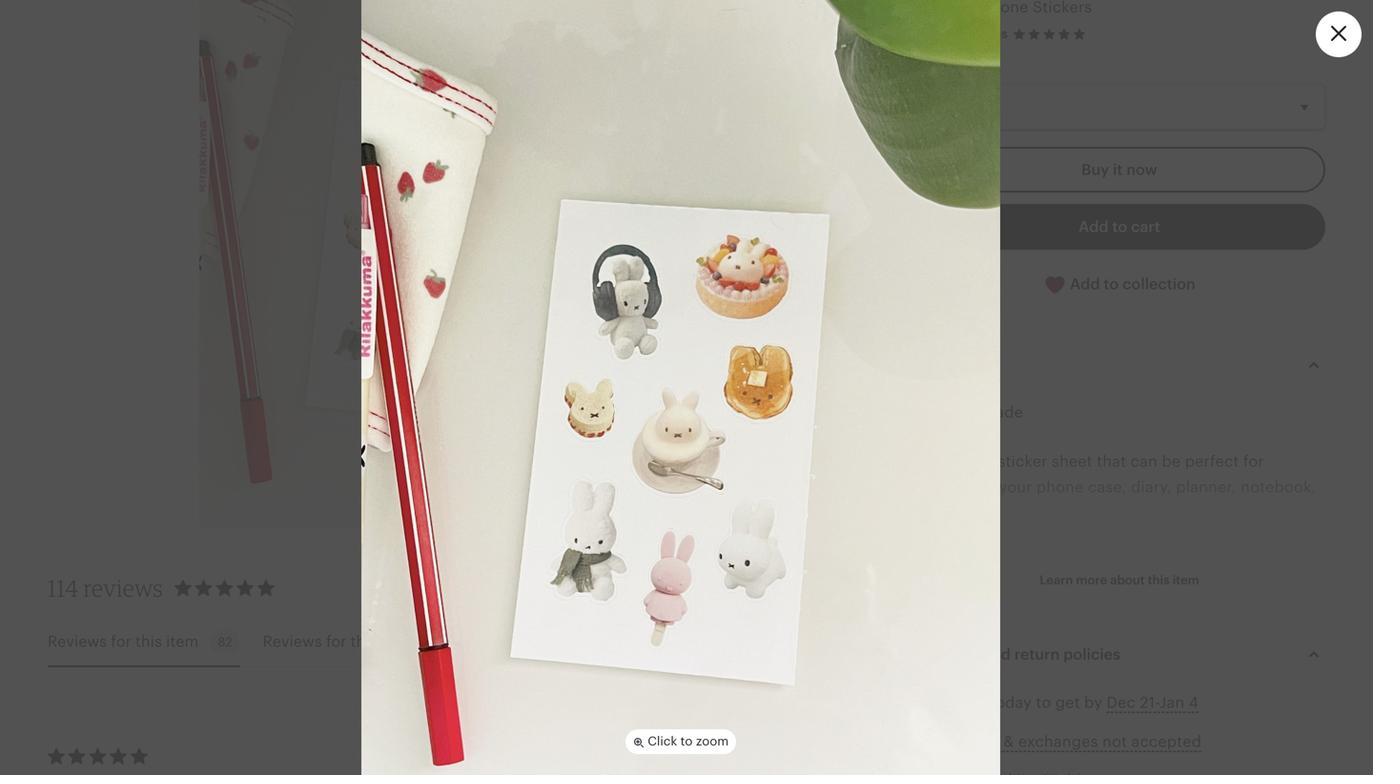 Task type: describe. For each thing, give the bounding box(es) containing it.
return
[[1014, 646, 1060, 663]]

click
[[648, 734, 677, 749]]

made
[[1005, 634, 1046, 651]]

may
[[964, 712, 995, 729]]

item details button
[[896, 342, 1343, 388]]

not
[[913, 660, 940, 677]]

114 for 114
[[436, 635, 454, 649]]

shipping
[[913, 646, 979, 663]]

lighting
[[1145, 712, 1202, 729]]

uv
[[944, 660, 966, 677]]

are inside the stickers are made with printable white sticker paper. not uv protected or waterproof.
[[977, 634, 1001, 651]]

returns & exchanges not accepted
[[942, 733, 1202, 751]]

and inside miff bunny sticker sheet that can be perfect for decorating your phone case, diary, planner, notebook, and more! w: 3" h: 5"
[[913, 505, 941, 522]]

miff
[[913, 453, 943, 470]]

stickers
[[913, 634, 973, 651]]

&
[[1003, 733, 1014, 751]]

miff bunny sticker sheet that can be perfect for decorating your phone case, diary, planner, notebook, and more! w: 3" h: 5"
[[913, 453, 1316, 548]]

returns
[[942, 733, 999, 751]]

h:
[[956, 531, 972, 548]]

dec
[[1107, 694, 1136, 711]]

by
[[1084, 694, 1102, 711]]

all stickers are laminated.
[[913, 582, 1104, 600]]

or
[[1048, 660, 1063, 677]]

laminated.
[[1026, 582, 1104, 600]]

bunny
[[947, 453, 994, 470]]

protected
[[970, 660, 1044, 677]]

phone
[[1036, 479, 1084, 496]]

5"
[[976, 531, 991, 548]]

white
[[1158, 634, 1199, 651]]

jan
[[1160, 694, 1185, 711]]

21-
[[1140, 694, 1160, 711]]

planner,
[[1176, 479, 1236, 496]]

reviews
[[83, 574, 163, 602]]

for
[[1243, 453, 1264, 470]]

more!
[[946, 505, 989, 522]]

2 vertical spatial and
[[1206, 712, 1234, 729]]

sticker inside miff bunny sticker sheet that can be perfect for decorating your phone case, diary, planner, notebook, and more! w: 3" h: 5"
[[998, 453, 1048, 470]]

114 for 114 reviews
[[48, 574, 79, 602]]

stickers
[[937, 582, 994, 600]]

colors
[[913, 712, 959, 729]]

and inside dropdown button
[[983, 646, 1011, 663]]

colors may vary slightly due to lighting and screens.
[[913, 712, 1300, 729]]

tab list containing 82
[[48, 619, 820, 667]]

be
[[1162, 453, 1181, 470]]

your
[[999, 479, 1032, 496]]

not
[[1102, 733, 1127, 751]]

returns & exchanges not accepted button
[[942, 728, 1202, 756]]

paper.
[[1257, 634, 1304, 651]]

item quality
[[563, 747, 634, 762]]

printable
[[1087, 634, 1154, 651]]



Task type: vqa. For each thing, say whether or not it's contained in the screenshot.
Jan
yes



Task type: locate. For each thing, give the bounding box(es) containing it.
are right stickers
[[998, 582, 1022, 600]]

slightly
[[1035, 712, 1088, 729]]

114 reviews
[[48, 574, 163, 602]]

policies
[[1063, 646, 1121, 663]]

0 horizontal spatial sticker
[[998, 453, 1048, 470]]

1 vertical spatial to
[[1125, 712, 1140, 729]]

zoom
[[696, 734, 729, 749]]

decorating
[[913, 479, 995, 496]]

0 horizontal spatial to
[[680, 734, 693, 749]]

item for item quality
[[563, 747, 590, 762]]

order
[[942, 694, 986, 711]]

1 horizontal spatial and
[[983, 646, 1011, 663]]

w:
[[913, 531, 932, 548]]

quantity
[[913, 62, 966, 76]]

1 horizontal spatial item
[[913, 357, 947, 374]]

1 vertical spatial and
[[983, 646, 1011, 663]]

today
[[990, 694, 1032, 711]]

1 horizontal spatial to
[[1036, 694, 1051, 711]]

0 horizontal spatial and
[[913, 505, 941, 522]]

sticker
[[998, 453, 1048, 470], [1203, 634, 1253, 651]]

shipping and return policies
[[913, 646, 1121, 663]]

can
[[1131, 453, 1158, 470]]

1 vertical spatial item
[[563, 747, 590, 762]]

sticker up your
[[998, 453, 1048, 470]]

sticker right "white"
[[1203, 634, 1253, 651]]

exchanges
[[1018, 733, 1098, 751]]

sticker inside the stickers are made with printable white sticker paper. not uv protected or waterproof.
[[1203, 634, 1253, 651]]

get
[[1055, 694, 1080, 711]]

all
[[913, 582, 933, 600]]

sheet
[[1052, 453, 1093, 470]]

that
[[1097, 453, 1126, 470]]

and
[[913, 505, 941, 522], [983, 646, 1011, 663], [1206, 712, 1234, 729]]

114 inside button
[[436, 635, 454, 649]]

to left get
[[1036, 694, 1051, 711]]

82 button
[[48, 630, 240, 654]]

tab list
[[48, 619, 820, 667]]

notebook,
[[1241, 479, 1316, 496]]

2 horizontal spatial and
[[1206, 712, 1234, 729]]

quality
[[593, 747, 634, 762]]

item for item details
[[913, 357, 947, 374]]

with
[[1051, 634, 1083, 651]]

1 vertical spatial 114
[[436, 635, 454, 649]]

4
[[1189, 694, 1199, 711]]

vary
[[999, 712, 1030, 729]]

click to zoom
[[644, 734, 729, 749]]

are
[[998, 582, 1022, 600], [977, 634, 1001, 651]]

to
[[1036, 694, 1051, 711], [1125, 712, 1140, 729], [680, 734, 693, 749]]

screens.
[[1238, 712, 1300, 729]]

order today to get by dec 21-jan 4
[[942, 694, 1199, 711]]

to right click
[[680, 734, 693, 749]]

handmade
[[942, 404, 1023, 421]]

3"
[[936, 531, 952, 548]]

0 vertical spatial to
[[1036, 694, 1051, 711]]

item left "details"
[[913, 357, 947, 374]]

1 vertical spatial sticker
[[1203, 634, 1253, 651]]

and up w: at right
[[913, 505, 941, 522]]

are up protected
[[977, 634, 1001, 651]]

0 horizontal spatial item
[[563, 747, 590, 762]]

diary,
[[1131, 479, 1172, 496]]

item
[[913, 357, 947, 374], [563, 747, 590, 762]]

2 horizontal spatial to
[[1125, 712, 1140, 729]]

waterproof.
[[1068, 660, 1153, 677]]

114 button
[[263, 630, 461, 654]]

due
[[1093, 712, 1121, 729]]

case,
[[1088, 479, 1127, 496]]

and left return
[[983, 646, 1011, 663]]

accepted
[[1131, 733, 1202, 751]]

0 vertical spatial and
[[913, 505, 941, 522]]

shipping and return policies button
[[896, 632, 1343, 677]]

1 horizontal spatial sticker
[[1203, 634, 1253, 651]]

and right 'lighting'
[[1206, 712, 1234, 729]]

0 vertical spatial item
[[913, 357, 947, 374]]

1 horizontal spatial 114
[[436, 635, 454, 649]]

details
[[950, 357, 999, 374]]

perfect
[[1185, 453, 1239, 470]]

stickers are made with printable white sticker paper. not uv protected or waterproof.
[[913, 634, 1304, 677]]

1 vertical spatial are
[[977, 634, 1001, 651]]

114
[[48, 574, 79, 602], [436, 635, 454, 649]]

item inside dropdown button
[[913, 357, 947, 374]]

0 vertical spatial are
[[998, 582, 1022, 600]]

0 vertical spatial 114
[[48, 574, 79, 602]]

to down dec
[[1125, 712, 1140, 729]]

0 horizontal spatial 114
[[48, 574, 79, 602]]

item details
[[913, 357, 999, 374]]

0 vertical spatial sticker
[[998, 453, 1048, 470]]

dec 21-jan 4 button
[[1107, 689, 1199, 717]]

82
[[218, 635, 232, 649]]

item left quality
[[563, 747, 590, 762]]

2 vertical spatial to
[[680, 734, 693, 749]]



